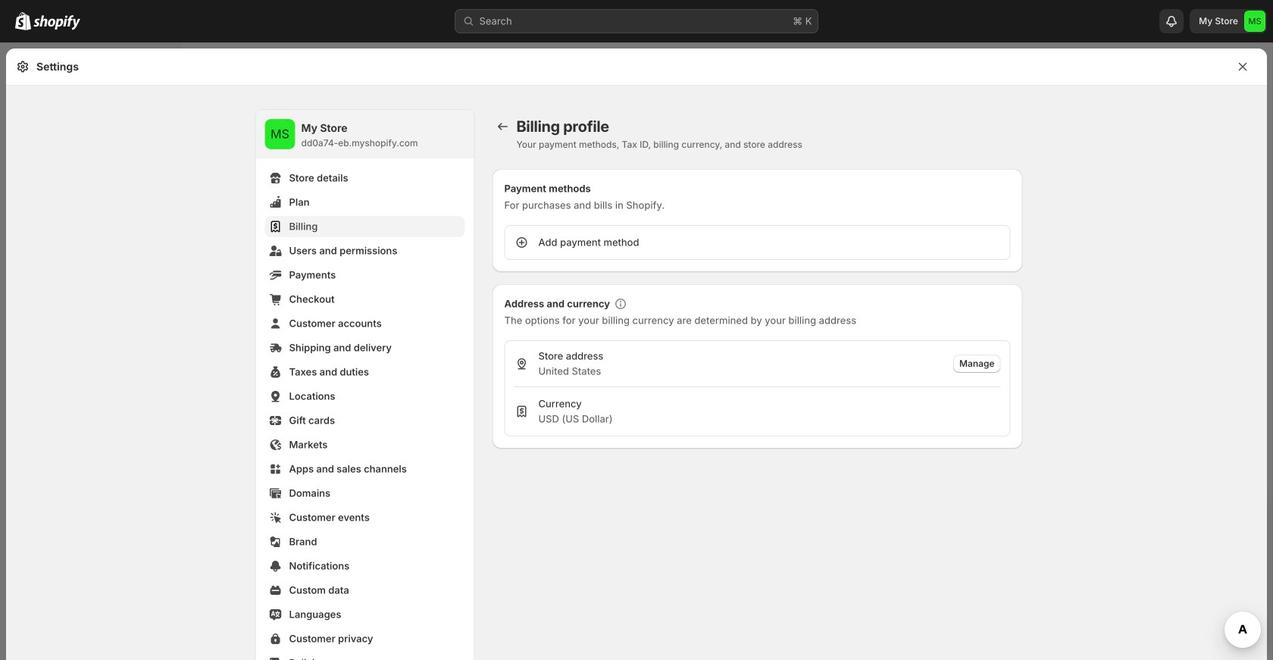 Task type: vqa. For each thing, say whether or not it's contained in the screenshot.
add your first product Image
no



Task type: locate. For each thing, give the bounding box(es) containing it.
my store image
[[265, 119, 295, 149]]

shop settings menu element
[[256, 110, 474, 660]]

shopify image
[[15, 12, 31, 30], [33, 15, 80, 30]]



Task type: describe. For each thing, give the bounding box(es) containing it.
1 horizontal spatial shopify image
[[33, 15, 80, 30]]

settings dialog
[[6, 49, 1268, 660]]

0 horizontal spatial shopify image
[[15, 12, 31, 30]]

my store image
[[1245, 11, 1266, 32]]



